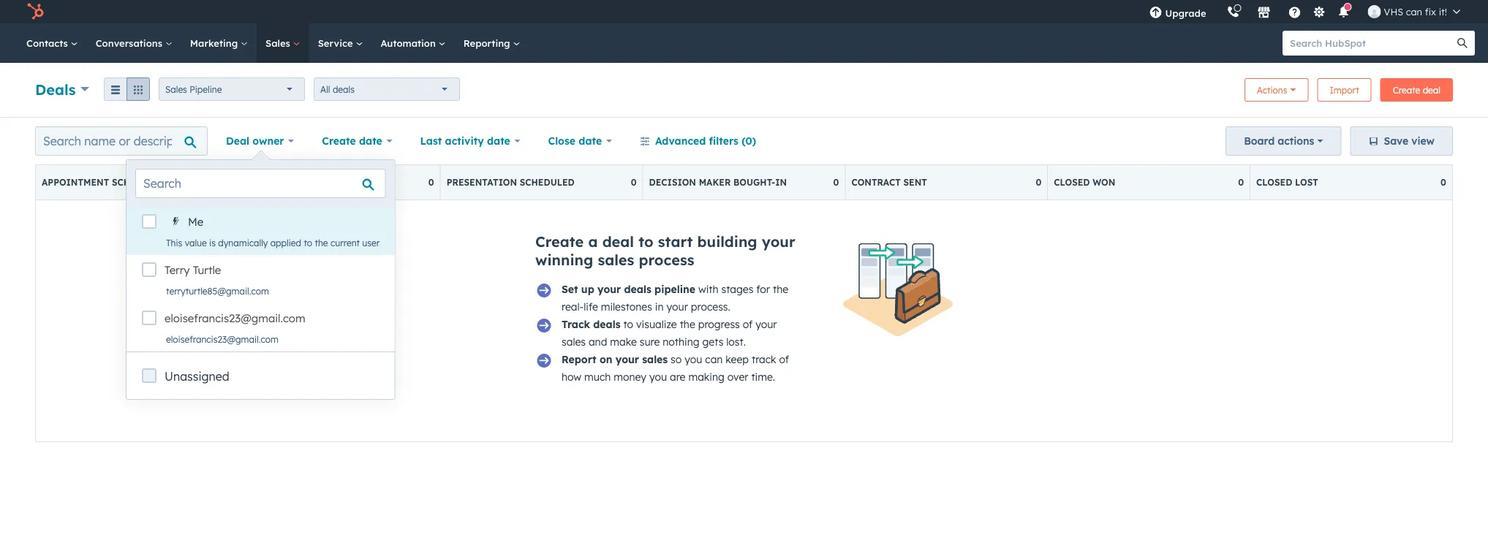 Task type: vqa. For each thing, say whether or not it's contained in the screenshot.
1 associated with 1 hour before
no



Task type: locate. For each thing, give the bounding box(es) containing it.
save view
[[1384, 135, 1435, 147]]

upgrade
[[1165, 7, 1206, 19]]

maker
[[699, 177, 731, 188]]

of up the lost. at bottom
[[743, 318, 753, 331]]

can down gets
[[705, 353, 723, 366]]

date
[[359, 135, 382, 147], [487, 135, 510, 147], [579, 135, 602, 147]]

marketing
[[190, 37, 241, 49]]

0 horizontal spatial you
[[649, 371, 667, 384]]

applied
[[270, 237, 301, 248]]

are
[[670, 371, 686, 384]]

sales inside popup button
[[165, 84, 187, 95]]

0 vertical spatial of
[[743, 318, 753, 331]]

menu item
[[1217, 0, 1220, 23]]

eloisefrancis23@gmail.com up unassigned
[[166, 334, 279, 345]]

create up save view
[[1393, 84, 1421, 95]]

1 horizontal spatial can
[[1406, 5, 1423, 18]]

actions button
[[1245, 78, 1309, 102]]

0 horizontal spatial deal
[[602, 233, 634, 251]]

deal right a
[[602, 233, 634, 251]]

5 0 from the left
[[1238, 177, 1244, 188]]

closed for closed lost
[[1257, 177, 1293, 188]]

1 vertical spatial create
[[322, 135, 356, 147]]

sales down "sure"
[[642, 353, 668, 366]]

1 vertical spatial sales
[[562, 336, 586, 348]]

create down all deals
[[322, 135, 356, 147]]

sales up set up your deals pipeline
[[598, 251, 634, 269]]

decision maker bought-in
[[649, 177, 787, 188]]

advanced
[[655, 135, 706, 147]]

date right "close"
[[579, 135, 602, 147]]

value
[[185, 237, 207, 248]]

you left are
[[649, 371, 667, 384]]

sales
[[598, 251, 634, 269], [562, 336, 586, 348], [642, 353, 668, 366]]

this
[[166, 237, 182, 248]]

sales pipeline button
[[159, 78, 305, 101]]

2 scheduled from the left
[[520, 177, 575, 188]]

deals up milestones
[[624, 283, 651, 296]]

0 horizontal spatial create
[[322, 135, 356, 147]]

unassigned
[[165, 369, 229, 384]]

conversations
[[96, 37, 165, 49]]

sales inside create a deal to start building your winning sales process
[[598, 251, 634, 269]]

so
[[671, 353, 682, 366]]

reporting
[[463, 37, 513, 49]]

the right for
[[773, 283, 788, 296]]

your up track
[[756, 318, 777, 331]]

1 horizontal spatial you
[[685, 353, 702, 366]]

create for create date
[[322, 135, 356, 147]]

much
[[584, 371, 611, 384]]

the left current
[[315, 237, 328, 248]]

date for close date
[[579, 135, 602, 147]]

you right so
[[685, 353, 702, 366]]

0 vertical spatial deals
[[333, 84, 355, 95]]

create a deal to start building your winning sales process
[[535, 233, 795, 269]]

your up money
[[616, 353, 639, 366]]

date down all deals popup button
[[359, 135, 382, 147]]

0 horizontal spatial sales
[[165, 84, 187, 95]]

group inside deals banner
[[104, 78, 150, 101]]

deals right all on the top
[[333, 84, 355, 95]]

for
[[756, 283, 770, 296]]

0 vertical spatial sales
[[598, 251, 634, 269]]

6 0 from the left
[[1441, 177, 1447, 188]]

2 0 from the left
[[631, 177, 637, 188]]

2 horizontal spatial the
[[773, 283, 788, 296]]

appointment
[[42, 177, 109, 188]]

2 vertical spatial sales
[[642, 353, 668, 366]]

service
[[318, 37, 356, 49]]

1 scheduled from the left
[[112, 177, 167, 188]]

1 horizontal spatial date
[[487, 135, 510, 147]]

all deals
[[320, 84, 355, 95]]

set up your deals pipeline
[[562, 283, 696, 296]]

create inside popup button
[[322, 135, 356, 147]]

notifications image
[[1337, 7, 1350, 20]]

to
[[639, 233, 654, 251], [304, 237, 312, 248], [623, 318, 633, 331]]

create inside button
[[1393, 84, 1421, 95]]

0 horizontal spatial deals
[[333, 84, 355, 95]]

reporting link
[[455, 23, 529, 63]]

import
[[1330, 84, 1359, 95]]

date for create date
[[359, 135, 382, 147]]

1 vertical spatial of
[[779, 353, 789, 366]]

1 vertical spatial can
[[705, 353, 723, 366]]

help button
[[1282, 0, 1307, 23]]

contract
[[852, 177, 901, 188]]

list box
[[127, 207, 394, 352]]

the
[[315, 237, 328, 248], [773, 283, 788, 296], [680, 318, 695, 331]]

0 vertical spatial create
[[1393, 84, 1421, 95]]

sales down track
[[562, 336, 586, 348]]

deals for track deals
[[593, 318, 621, 331]]

3 0 from the left
[[833, 177, 839, 188]]

scheduled down search name or description search field
[[112, 177, 167, 188]]

lost.
[[726, 336, 746, 348]]

deal
[[1423, 84, 1441, 95], [602, 233, 634, 251]]

lost
[[1295, 177, 1318, 188]]

0 down the save view button
[[1441, 177, 1447, 188]]

sales left pipeline
[[165, 84, 187, 95]]

list box containing me
[[127, 207, 394, 352]]

date right activity
[[487, 135, 510, 147]]

report on your sales
[[562, 353, 668, 366]]

1 horizontal spatial scheduled
[[520, 177, 575, 188]]

scheduled
[[112, 177, 167, 188], [520, 177, 575, 188]]

closed left lost
[[1257, 177, 1293, 188]]

create deal button
[[1381, 78, 1453, 102]]

make
[[610, 336, 637, 348]]

3 date from the left
[[579, 135, 602, 147]]

marketplaces button
[[1249, 0, 1280, 23]]

your
[[762, 233, 795, 251], [598, 283, 621, 296], [667, 301, 688, 313], [756, 318, 777, 331], [616, 353, 639, 366]]

2 horizontal spatial create
[[1393, 84, 1421, 95]]

0 horizontal spatial of
[[743, 318, 753, 331]]

0 left contract at top
[[833, 177, 839, 188]]

vhs
[[1384, 5, 1404, 18]]

0 vertical spatial sales
[[266, 37, 293, 49]]

1 vertical spatial deal
[[602, 233, 634, 251]]

gets
[[702, 336, 724, 348]]

calling icon image
[[1227, 6, 1240, 19]]

2 horizontal spatial to
[[639, 233, 654, 251]]

winning
[[535, 251, 593, 269]]

contacts
[[26, 37, 71, 49]]

deal up view
[[1423, 84, 1441, 95]]

terry
[[165, 263, 190, 277]]

track
[[752, 353, 776, 366]]

create inside create a deal to start building your winning sales process
[[535, 233, 584, 251]]

1 horizontal spatial create
[[535, 233, 584, 251]]

sales for sales
[[266, 37, 293, 49]]

last activity date
[[420, 135, 510, 147]]

2 vertical spatial the
[[680, 318, 695, 331]]

2 date from the left
[[487, 135, 510, 147]]

of
[[743, 318, 753, 331], [779, 353, 789, 366]]

of right track
[[779, 353, 789, 366]]

menu containing vhs can fix it!
[[1139, 0, 1471, 23]]

up
[[581, 283, 594, 296]]

eloisefrancis23@gmail.com
[[165, 312, 305, 325], [166, 334, 279, 345]]

create for create a deal to start building your winning sales process
[[535, 233, 584, 251]]

1 horizontal spatial deal
[[1423, 84, 1441, 95]]

group
[[104, 78, 150, 101]]

create left a
[[535, 233, 584, 251]]

closed left won
[[1054, 177, 1090, 188]]

1 vertical spatial sales
[[165, 84, 187, 95]]

deals for all deals
[[333, 84, 355, 95]]

1 horizontal spatial sales
[[598, 251, 634, 269]]

deals banner
[[35, 74, 1453, 102]]

can left fix
[[1406, 5, 1423, 18]]

eloisefrancis23@gmail.com down terryturtle85@gmail.com on the bottom of page
[[165, 312, 305, 325]]

0 left closed won at the top right of page
[[1036, 177, 1042, 188]]

1 vertical spatial you
[[649, 371, 667, 384]]

help image
[[1288, 7, 1301, 20]]

create deal
[[1393, 84, 1441, 95]]

advanced filters (0) button
[[630, 127, 766, 156]]

0 horizontal spatial date
[[359, 135, 382, 147]]

1 date from the left
[[359, 135, 382, 147]]

contract sent
[[852, 177, 927, 188]]

closed
[[1054, 177, 1090, 188], [1257, 177, 1293, 188]]

to right applied
[[304, 237, 312, 248]]

1 vertical spatial the
[[773, 283, 788, 296]]

a
[[588, 233, 598, 251]]

sales left service
[[266, 37, 293, 49]]

in
[[655, 301, 664, 313]]

of inside so you can keep track of how much money you are making over time.
[[779, 353, 789, 366]]

can inside so you can keep track of how much money you are making over time.
[[705, 353, 723, 366]]

contacts link
[[18, 23, 87, 63]]

settings link
[[1310, 4, 1329, 19]]

turtle
[[193, 263, 221, 277]]

1 horizontal spatial of
[[779, 353, 789, 366]]

track
[[562, 318, 590, 331]]

deals button
[[35, 79, 89, 100]]

0 vertical spatial deal
[[1423, 84, 1441, 95]]

the up nothing
[[680, 318, 695, 331]]

you
[[685, 353, 702, 366], [649, 371, 667, 384]]

to inside to visualize the progress of your sales and make sure nothing gets lost.
[[623, 318, 633, 331]]

menu
[[1139, 0, 1471, 23]]

0 horizontal spatial sales
[[562, 336, 586, 348]]

0 horizontal spatial can
[[705, 353, 723, 366]]

1 horizontal spatial deals
[[593, 318, 621, 331]]

hubspot link
[[18, 3, 55, 20]]

scheduled for presentation scheduled
[[520, 177, 575, 188]]

2 vertical spatial deals
[[593, 318, 621, 331]]

4 0 from the left
[[1036, 177, 1042, 188]]

0 left decision
[[631, 177, 637, 188]]

1 horizontal spatial to
[[623, 318, 633, 331]]

deals inside popup button
[[333, 84, 355, 95]]

over
[[728, 371, 749, 384]]

0 vertical spatial the
[[315, 237, 328, 248]]

0 vertical spatial can
[[1406, 5, 1423, 18]]

the inside 'with stages for the real-life milestones in your process.'
[[773, 283, 788, 296]]

your up for
[[762, 233, 795, 251]]

your down pipeline
[[667, 301, 688, 313]]

1 horizontal spatial the
[[680, 318, 695, 331]]

2 closed from the left
[[1257, 177, 1293, 188]]

0 horizontal spatial the
[[315, 237, 328, 248]]

closed lost
[[1257, 177, 1318, 188]]

deals up and
[[593, 318, 621, 331]]

to left start
[[639, 233, 654, 251]]

0 down last
[[428, 177, 434, 188]]

2 horizontal spatial date
[[579, 135, 602, 147]]

advanced filters (0)
[[655, 135, 756, 147]]

scheduled down "close"
[[520, 177, 575, 188]]

0 horizontal spatial closed
[[1054, 177, 1090, 188]]

last
[[420, 135, 442, 147]]

date inside popup button
[[359, 135, 382, 147]]

2 horizontal spatial deals
[[624, 283, 651, 296]]

0 horizontal spatial scheduled
[[112, 177, 167, 188]]

calling icon button
[[1221, 2, 1246, 21]]

1 horizontal spatial closed
[[1257, 177, 1293, 188]]

1 closed from the left
[[1054, 177, 1090, 188]]

0 left closed lost
[[1238, 177, 1244, 188]]

1 vertical spatial eloisefrancis23@gmail.com
[[166, 334, 279, 345]]

can
[[1406, 5, 1423, 18], [705, 353, 723, 366]]

1 horizontal spatial sales
[[266, 37, 293, 49]]

to down milestones
[[623, 318, 633, 331]]

2 vertical spatial create
[[535, 233, 584, 251]]

on
[[600, 353, 612, 366]]



Task type: describe. For each thing, give the bounding box(es) containing it.
create for create deal
[[1393, 84, 1421, 95]]

automation link
[[372, 23, 455, 63]]

to visualize the progress of your sales and make sure nothing gets lost.
[[562, 318, 777, 348]]

marketing link
[[181, 23, 257, 63]]

deal
[[226, 135, 249, 147]]

0 for presentation scheduled
[[631, 177, 637, 188]]

in
[[775, 177, 787, 188]]

vhs can fix it! button
[[1359, 0, 1469, 23]]

process
[[639, 251, 694, 269]]

Search name or description search field
[[35, 127, 208, 156]]

can inside popup button
[[1406, 5, 1423, 18]]

decision
[[649, 177, 696, 188]]

keep
[[726, 353, 749, 366]]

terry turtle image
[[1368, 5, 1381, 18]]

is
[[209, 237, 216, 248]]

sales pipeline
[[165, 84, 222, 95]]

your inside to visualize the progress of your sales and make sure nothing gets lost.
[[756, 318, 777, 331]]

board actions button
[[1226, 127, 1342, 156]]

process.
[[691, 301, 730, 313]]

your inside 'with stages for the real-life milestones in your process.'
[[667, 301, 688, 313]]

search image
[[1458, 38, 1468, 48]]

dynamically
[[218, 237, 268, 248]]

all deals button
[[314, 78, 460, 101]]

sales link
[[257, 23, 309, 63]]

import button
[[1318, 78, 1372, 102]]

closed won
[[1054, 177, 1116, 188]]

save view button
[[1350, 127, 1453, 156]]

close date button
[[539, 127, 622, 156]]

pipeline
[[655, 283, 696, 296]]

life
[[584, 301, 598, 313]]

0 for contract sent
[[1036, 177, 1042, 188]]

marketplaces image
[[1258, 7, 1271, 20]]

progress
[[698, 318, 740, 331]]

activity
[[445, 135, 484, 147]]

presentation
[[447, 177, 517, 188]]

sent
[[904, 177, 927, 188]]

filters
[[709, 135, 739, 147]]

the inside to visualize the progress of your sales and make sure nothing gets lost.
[[680, 318, 695, 331]]

create date button
[[312, 127, 402, 156]]

settings image
[[1313, 6, 1326, 19]]

1 0 from the left
[[428, 177, 434, 188]]

deals
[[35, 80, 76, 98]]

scheduled for appointment scheduled
[[112, 177, 167, 188]]

sales inside to visualize the progress of your sales and make sure nothing gets lost.
[[562, 336, 586, 348]]

it!
[[1439, 5, 1447, 18]]

vhs can fix it!
[[1384, 5, 1447, 18]]

service link
[[309, 23, 372, 63]]

terry turtle
[[165, 263, 221, 277]]

automation
[[381, 37, 439, 49]]

terryturtle85@gmail.com
[[166, 286, 269, 297]]

so you can keep track of how much money you are making over time.
[[562, 353, 789, 384]]

owner
[[253, 135, 284, 147]]

of inside to visualize the progress of your sales and make sure nothing gets lost.
[[743, 318, 753, 331]]

0 for decision maker bought-in
[[833, 177, 839, 188]]

fix
[[1425, 5, 1436, 18]]

0 horizontal spatial to
[[304, 237, 312, 248]]

closed for closed won
[[1054, 177, 1090, 188]]

track deals
[[562, 318, 621, 331]]

board
[[1244, 135, 1275, 147]]

appointment scheduled
[[42, 177, 167, 188]]

(0)
[[742, 135, 756, 147]]

sales for sales pipeline
[[165, 84, 187, 95]]

me
[[188, 215, 204, 229]]

how
[[562, 371, 581, 384]]

making
[[688, 371, 725, 384]]

0 for closed won
[[1238, 177, 1244, 188]]

report
[[562, 353, 596, 366]]

2 horizontal spatial sales
[[642, 353, 668, 366]]

deal owner
[[226, 135, 284, 147]]

building
[[697, 233, 757, 251]]

bought-
[[734, 177, 775, 188]]

0 vertical spatial eloisefrancis23@gmail.com
[[165, 312, 305, 325]]

money
[[614, 371, 646, 384]]

and
[[589, 336, 607, 348]]

deal inside create a deal to start building your winning sales process
[[602, 233, 634, 251]]

presentation scheduled
[[447, 177, 575, 188]]

current
[[331, 237, 360, 248]]

0 for closed lost
[[1441, 177, 1447, 188]]

this value is dynamically applied to the current user
[[166, 237, 380, 248]]

time.
[[751, 371, 775, 384]]

to inside create a deal to start building your winning sales process
[[639, 233, 654, 251]]

last activity date button
[[411, 127, 530, 156]]

user
[[362, 237, 380, 248]]

start
[[658, 233, 693, 251]]

nothing
[[663, 336, 700, 348]]

hubspot image
[[26, 3, 44, 20]]

close
[[548, 135, 576, 147]]

set
[[562, 283, 578, 296]]

deal owner button
[[216, 127, 304, 156]]

Search search field
[[135, 169, 386, 198]]

notifications button
[[1331, 0, 1356, 23]]

1 vertical spatial deals
[[624, 283, 651, 296]]

conversations link
[[87, 23, 181, 63]]

milestones
[[601, 301, 652, 313]]

view
[[1412, 135, 1435, 147]]

won
[[1093, 177, 1116, 188]]

deal inside button
[[1423, 84, 1441, 95]]

with
[[698, 283, 719, 296]]

save
[[1384, 135, 1409, 147]]

Search HubSpot search field
[[1283, 31, 1462, 56]]

with stages for the real-life milestones in your process.
[[562, 283, 788, 313]]

upgrade image
[[1149, 7, 1162, 20]]

close date
[[548, 135, 602, 147]]

create date
[[322, 135, 382, 147]]

0 vertical spatial you
[[685, 353, 702, 366]]

your right the up
[[598, 283, 621, 296]]

your inside create a deal to start building your winning sales process
[[762, 233, 795, 251]]



